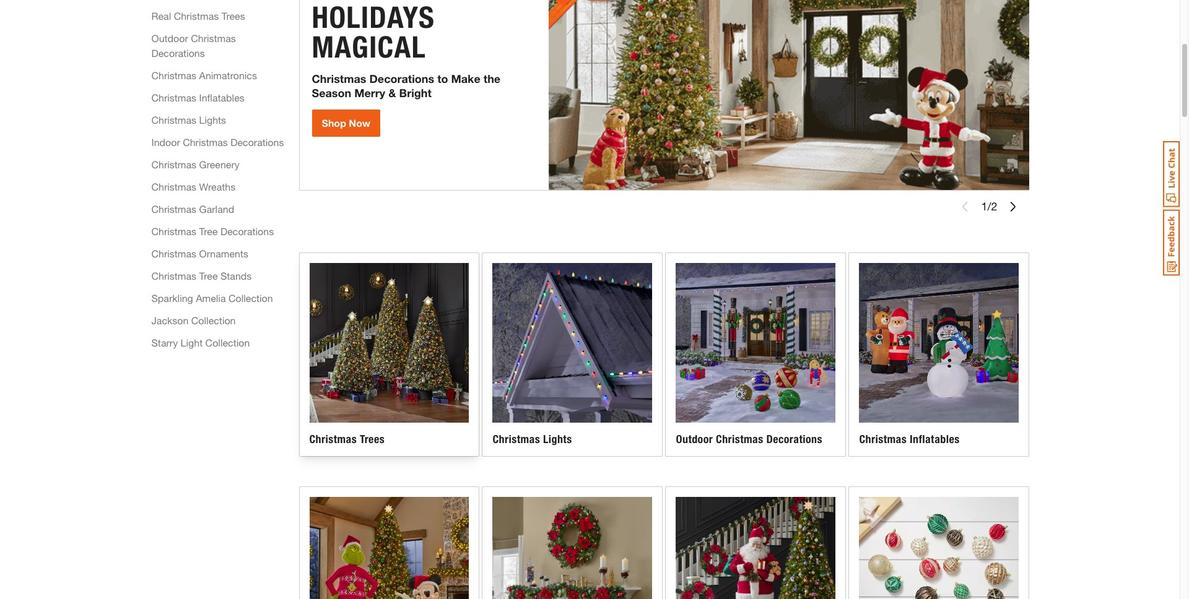 Task type: describe. For each thing, give the bounding box(es) containing it.
shop now
[[322, 117, 371, 129]]

starry light collection
[[151, 337, 250, 349]]

sparkling amelia collection
[[151, 292, 273, 304]]

christmas decorations to make the season merry & bright
[[312, 72, 501, 99]]

christmas inflatables link for real christmas trees link
[[151, 90, 245, 105]]

make inside make your holidays magical
[[312, 0, 384, 6]]

christmas greenery
[[151, 158, 240, 170]]

the
[[484, 72, 501, 86]]

christmas tree stands link
[[151, 269, 252, 283]]

1 horizontal spatial outdoor
[[676, 433, 713, 446]]

christmas greenery link
[[151, 157, 240, 172]]

image for make your holidays magical image
[[549, 0, 1029, 190]]

0 vertical spatial christmas lights
[[151, 114, 226, 125]]

decorations inside christmas decorations to make the season merry & bright
[[370, 72, 434, 86]]

merry
[[355, 86, 386, 99]]

1 vertical spatial inflatables
[[910, 433, 960, 446]]

image for christmas tree decorations image
[[860, 498, 1020, 600]]

christmas ornaments
[[151, 248, 248, 259]]

1
[[982, 200, 988, 213]]

real
[[151, 10, 171, 21]]

christmas wreaths link
[[151, 179, 236, 194]]

real christmas trees
[[151, 10, 245, 21]]

bright
[[399, 86, 432, 99]]

0 vertical spatial christmas lights link
[[151, 112, 226, 127]]

image for outdoor christmas decorations image
[[676, 263, 836, 423]]

0 vertical spatial lights
[[199, 114, 226, 125]]

christmas tree stands
[[151, 270, 252, 282]]

/
[[988, 200, 992, 213]]

starry light collection link
[[151, 336, 250, 350]]

amelia
[[196, 292, 226, 304]]

make inside christmas decorations to make the season merry & bright
[[451, 72, 481, 86]]

christmas inside christmas decorations to make the season merry & bright
[[312, 72, 366, 86]]

stands
[[221, 270, 252, 282]]

shop now link
[[312, 110, 380, 137]]

sparkling amelia collection link
[[151, 291, 273, 306]]

1 horizontal spatial christmas lights
[[493, 433, 572, 446]]

christmas tree decorations link
[[151, 224, 274, 239]]

ornaments
[[199, 248, 248, 259]]

1 vertical spatial collection
[[191, 314, 236, 326]]

christmas trees link
[[300, 253, 479, 457]]

collection for amelia
[[229, 292, 273, 304]]

wreaths
[[199, 181, 236, 192]]

christmas tree decorations
[[151, 225, 274, 237]]

now
[[349, 117, 371, 129]]

image for indoor christmas decorations image
[[676, 498, 836, 600]]

real christmas trees link
[[151, 8, 245, 23]]



Task type: locate. For each thing, give the bounding box(es) containing it.
holidays
[[312, 0, 435, 35]]

collection down stands
[[229, 292, 273, 304]]

this is the first slide image
[[961, 202, 971, 212]]

tree for stands
[[199, 270, 218, 282]]

1 vertical spatial christmas lights link
[[483, 253, 663, 457]]

1 vertical spatial christmas inflatables link
[[850, 253, 1029, 457]]

1 tree from the top
[[199, 225, 218, 237]]

collection for light
[[205, 337, 250, 349]]

christmas inflatables link
[[151, 90, 245, 105], [850, 253, 1029, 457]]

0 vertical spatial christmas inflatables
[[151, 91, 245, 103]]

jackson
[[151, 314, 189, 326]]

lights
[[199, 114, 226, 125], [543, 433, 572, 446]]

1 vertical spatial outdoor
[[676, 433, 713, 446]]

garland
[[199, 203, 234, 215]]

1 vertical spatial lights
[[543, 433, 572, 446]]

0 vertical spatial outdoor
[[151, 32, 188, 44]]

0 vertical spatial outdoor christmas decorations
[[151, 32, 236, 59]]

1 horizontal spatial outdoor christmas decorations
[[676, 433, 823, 446]]

1 vertical spatial make
[[451, 72, 481, 86]]

0 horizontal spatial outdoor christmas decorations link
[[151, 31, 285, 60]]

2
[[992, 200, 998, 213]]

decorations
[[151, 47, 205, 59], [370, 72, 434, 86], [231, 136, 284, 148], [221, 225, 274, 237], [767, 433, 823, 446]]

0 horizontal spatial make
[[312, 0, 384, 6]]

christmas inflatables link for christmas trees link
[[850, 253, 1029, 457]]

christmas garland
[[151, 203, 234, 215]]

1 horizontal spatial lights
[[543, 433, 572, 446]]

make your holidays magical
[[312, 0, 459, 65]]

live chat image
[[1164, 141, 1180, 208]]

1 vertical spatial tree
[[199, 270, 218, 282]]

make right "to"
[[451, 72, 481, 86]]

magical
[[312, 29, 426, 65]]

0 horizontal spatial outdoor christmas decorations
[[151, 32, 236, 59]]

1 vertical spatial outdoor christmas decorations link
[[666, 253, 846, 457]]

1 horizontal spatial christmas lights link
[[483, 253, 663, 457]]

christmas lights
[[151, 114, 226, 125], [493, 433, 572, 446]]

1 / 2
[[982, 200, 998, 213]]

0 horizontal spatial inflatables
[[199, 91, 245, 103]]

tree
[[199, 225, 218, 237], [199, 270, 218, 282]]

0 vertical spatial make
[[312, 0, 384, 6]]

christmas animatronics link
[[151, 68, 257, 83]]

0 horizontal spatial christmas inflatables link
[[151, 90, 245, 105]]

0 horizontal spatial christmas lights
[[151, 114, 226, 125]]

christmas lights link
[[151, 112, 226, 127], [483, 253, 663, 457]]

0 vertical spatial inflatables
[[199, 91, 245, 103]]

shop
[[322, 117, 346, 129]]

image for christmas inflatables image
[[860, 263, 1020, 423]]

image for christmas greenery image
[[493, 498, 653, 600]]

indoor
[[151, 136, 180, 148]]

1 vertical spatial christmas lights
[[493, 433, 572, 446]]

indoor christmas decorations
[[151, 136, 284, 148]]

outdoor christmas decorations
[[151, 32, 236, 59], [676, 433, 823, 446]]

starry
[[151, 337, 178, 349]]

sparkling
[[151, 292, 193, 304]]

1 horizontal spatial christmas inflatables
[[860, 433, 960, 446]]

0 horizontal spatial outdoor
[[151, 32, 188, 44]]

next slide image
[[1009, 202, 1019, 212]]

your
[[392, 0, 459, 6]]

2 tree from the top
[[199, 270, 218, 282]]

outdoor
[[151, 32, 188, 44], [676, 433, 713, 446]]

tree up the amelia at the left
[[199, 270, 218, 282]]

0 vertical spatial collection
[[229, 292, 273, 304]]

trees inside christmas trees link
[[360, 433, 385, 446]]

jackson collection link
[[151, 313, 236, 328]]

1 vertical spatial outdoor christmas decorations
[[676, 433, 823, 446]]

greenery
[[199, 158, 240, 170]]

tree for decorations
[[199, 225, 218, 237]]

trees inside real christmas trees link
[[222, 10, 245, 21]]

2 vertical spatial collection
[[205, 337, 250, 349]]

animatronics
[[199, 69, 257, 81]]

1 horizontal spatial make
[[451, 72, 481, 86]]

0 horizontal spatial lights
[[199, 114, 226, 125]]

1 horizontal spatial outdoor christmas decorations link
[[666, 253, 846, 457]]

0 horizontal spatial christmas lights link
[[151, 112, 226, 127]]

collection right light
[[205, 337, 250, 349]]

image for christmas lights image
[[493, 263, 653, 423]]

christmas trees
[[309, 433, 385, 446]]

christmas
[[174, 10, 219, 21], [191, 32, 236, 44], [151, 69, 196, 81], [312, 72, 366, 86], [151, 91, 196, 103], [151, 114, 196, 125], [183, 136, 228, 148], [151, 158, 196, 170], [151, 181, 196, 192], [151, 203, 196, 215], [151, 225, 196, 237], [151, 248, 196, 259], [151, 270, 196, 282], [309, 433, 357, 446], [493, 433, 540, 446], [716, 433, 764, 446], [860, 433, 907, 446]]

0 vertical spatial trees
[[222, 10, 245, 21]]

collection down the sparkling amelia collection link
[[191, 314, 236, 326]]

0 vertical spatial christmas inflatables link
[[151, 90, 245, 105]]

0 vertical spatial tree
[[199, 225, 218, 237]]

&
[[389, 86, 396, 99]]

inflatables
[[199, 91, 245, 103], [910, 433, 960, 446]]

to
[[438, 72, 448, 86]]

christmas inflatables
[[151, 91, 245, 103], [860, 433, 960, 446]]

1 vertical spatial trees
[[360, 433, 385, 446]]

make
[[312, 0, 384, 6], [451, 72, 481, 86]]

season
[[312, 86, 351, 99]]

1 vertical spatial christmas inflatables
[[860, 433, 960, 446]]

feedback link image
[[1164, 209, 1180, 276]]

indoor christmas decorations link
[[151, 135, 284, 150]]

christmas animatronics
[[151, 69, 257, 81]]

christmas garland link
[[151, 202, 234, 217]]

make up magical
[[312, 0, 384, 6]]

1 horizontal spatial inflatables
[[910, 433, 960, 446]]

light
[[181, 337, 203, 349]]

christmas ornaments link
[[151, 246, 248, 261]]

tree down garland
[[199, 225, 218, 237]]

christmas wreaths
[[151, 181, 236, 192]]

0 vertical spatial outdoor christmas decorations link
[[151, 31, 285, 60]]

image for christmas trees image
[[309, 263, 469, 423]]

1 horizontal spatial trees
[[360, 433, 385, 446]]

0 horizontal spatial trees
[[222, 10, 245, 21]]

outdoor christmas decorations link
[[151, 31, 285, 60], [666, 253, 846, 457]]

image for christmas animatronics image
[[309, 498, 469, 600]]

1 horizontal spatial christmas inflatables link
[[850, 253, 1029, 457]]

0 horizontal spatial christmas inflatables
[[151, 91, 245, 103]]

jackson collection
[[151, 314, 236, 326]]

collection
[[229, 292, 273, 304], [191, 314, 236, 326], [205, 337, 250, 349]]

trees
[[222, 10, 245, 21], [360, 433, 385, 446]]



Task type: vqa. For each thing, say whether or not it's contained in the screenshot.
Sectionals
no



